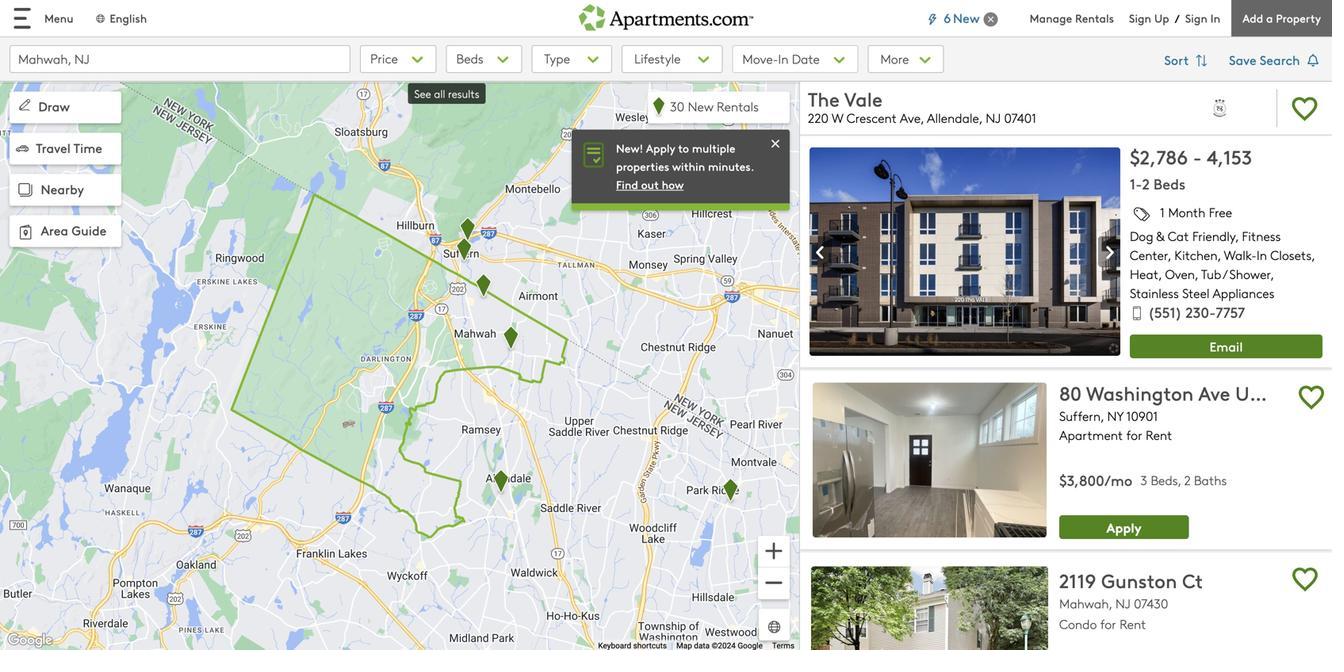 Task type: locate. For each thing, give the bounding box(es) containing it.
margin image
[[16, 142, 29, 155], [14, 221, 36, 243]]

month
[[1168, 203, 1206, 221]]

0 horizontal spatial /
[[1175, 11, 1180, 26]]

manage rentals sign up / sign in
[[1030, 10, 1221, 26]]

beds down $2,786
[[1154, 174, 1186, 193]]

in down "fitness"
[[1257, 246, 1267, 264]]

for
[[1127, 426, 1143, 444], [1101, 616, 1116, 633]]

1 vertical spatial beds
[[1154, 174, 1186, 193]]

the vale 220 w crescent ave, allendale, nj 07401
[[808, 86, 1037, 126]]

nj inside 2119 gunston ct mahwah, nj 07430 condo for rent
[[1116, 595, 1131, 612]]

in inside manage rentals sign up / sign in
[[1211, 10, 1221, 26]]

1 vertical spatial nj
[[1116, 595, 1131, 612]]

1 vertical spatial 1
[[1278, 380, 1286, 406]]

1-
[[1130, 174, 1143, 193]]

/ inside manage rentals sign up / sign in
[[1175, 11, 1180, 26]]

1 horizontal spatial 2
[[1185, 471, 1191, 489]]

1 horizontal spatial sign
[[1185, 10, 1208, 26]]

1 horizontal spatial new
[[953, 9, 980, 27]]

search
[[1260, 51, 1300, 69]]

within
[[672, 159, 705, 174]]

rentals
[[1075, 10, 1114, 26], [717, 98, 759, 115]]

1 right unit
[[1278, 380, 1286, 406]]

gunston
[[1102, 568, 1177, 594]]

margin image
[[16, 96, 33, 114], [14, 179, 36, 202]]

apply left 'to'
[[646, 140, 675, 156]]

1 vertical spatial new
[[688, 98, 714, 115]]

manage rentals link
[[1030, 10, 1129, 26]]

w
[[832, 109, 843, 126]]

see all results
[[414, 86, 480, 101]]

1 vertical spatial margin image
[[14, 221, 36, 243]]

satellite view image
[[765, 618, 784, 636]]

1
[[1160, 203, 1165, 221], [1278, 380, 1286, 406]]

1 horizontal spatial beds
[[1154, 174, 1186, 193]]

0 vertical spatial in
[[1211, 10, 1221, 26]]

beds up results
[[456, 50, 484, 67]]

0 vertical spatial for
[[1127, 426, 1143, 444]]

margin image left area
[[14, 221, 36, 243]]

placard image image
[[810, 237, 832, 268], [1098, 237, 1121, 268]]

$2,786
[[1130, 143, 1188, 170]]

/ right the up
[[1175, 11, 1180, 26]]

for down the 10901
[[1127, 426, 1143, 444]]

1 horizontal spatial 1
[[1278, 380, 1286, 406]]

add
[[1243, 10, 1264, 26]]

0 vertical spatial rent
[[1146, 426, 1173, 444]]

price
[[370, 50, 398, 67]]

1 horizontal spatial rentals
[[1075, 10, 1114, 26]]

rentals right manage
[[1075, 10, 1114, 26]]

2 down $2,786
[[1143, 174, 1150, 193]]

0 horizontal spatial new
[[688, 98, 714, 115]]

rent down the 10901
[[1146, 426, 1173, 444]]

1 vertical spatial in
[[778, 50, 789, 67]]

2
[[1143, 174, 1150, 193], [1185, 471, 1191, 489]]

draw button
[[10, 92, 121, 123]]

0 vertical spatial margin image
[[16, 142, 29, 155]]

sign in link
[[1185, 10, 1221, 26]]

date
[[792, 50, 820, 67]]

condo
[[1060, 616, 1097, 633]]

move-in date button
[[732, 45, 858, 73]]

0 vertical spatial /
[[1175, 11, 1180, 26]]

tub
[[1201, 265, 1222, 283]]

0 horizontal spatial 2
[[1143, 174, 1150, 193]]

margin image inside travel time button
[[16, 142, 29, 155]]

margin image left nearby
[[14, 179, 36, 202]]

0 horizontal spatial for
[[1101, 616, 1116, 633]]

more
[[881, 50, 913, 67]]

nj inside the vale 220 w crescent ave, allendale, nj 07401
[[986, 109, 1001, 126]]

rho residential llc image
[[1175, 85, 1267, 131]]

2 right beds,
[[1185, 471, 1191, 489]]

map region
[[0, 58, 1001, 650]]

new for 6
[[953, 9, 980, 27]]

sign up link
[[1129, 10, 1170, 26]]

margin image left draw
[[16, 96, 33, 114]]

0 vertical spatial new
[[953, 9, 980, 27]]

apply inside new! apply to multiple properties within minutes. find out how
[[646, 140, 675, 156]]

walk-
[[1224, 246, 1257, 264]]

0 vertical spatial 2
[[1143, 174, 1150, 193]]

new
[[953, 9, 980, 27], [688, 98, 714, 115]]

07430
[[1134, 595, 1169, 612]]

apply down $3,800/mo 3 beds, 2 baths
[[1107, 518, 1142, 537]]

margin image inside draw button
[[16, 96, 33, 114]]

kitchen
[[1175, 246, 1218, 264]]

nj left 07401
[[986, 109, 1001, 126]]

new right 30 on the right top of the page
[[688, 98, 714, 115]]

guide
[[72, 221, 107, 239]]

1 vertical spatial apply
[[1107, 518, 1142, 537]]

the
[[808, 86, 840, 112]]

in left "date"
[[778, 50, 789, 67]]

0 horizontal spatial placard image image
[[810, 237, 832, 268]]

ave,
[[900, 109, 924, 126]]

1 vertical spatial 2
[[1185, 471, 1191, 489]]

margin image left travel
[[16, 142, 29, 155]]

for right condo
[[1101, 616, 1116, 633]]

center
[[1130, 246, 1168, 264]]

area guide
[[41, 221, 107, 239]]

beds button
[[446, 45, 522, 73]]

0 vertical spatial nj
[[986, 109, 1001, 126]]

$2,786 - 4,153 1-2 beds
[[1130, 143, 1252, 193]]

to
[[678, 140, 689, 156]]

fitness
[[1242, 227, 1281, 245]]

6 new
[[944, 9, 980, 27]]

rent
[[1146, 426, 1173, 444], [1120, 616, 1146, 633]]

apply
[[646, 140, 675, 156], [1107, 518, 1142, 537]]

2 horizontal spatial in
[[1257, 246, 1267, 264]]

beds
[[456, 50, 484, 67], [1154, 174, 1186, 193]]

heat
[[1130, 265, 1159, 283]]

/ right "tub"
[[1223, 265, 1226, 283]]

0 vertical spatial apply
[[646, 140, 675, 156]]

rent down 07430
[[1120, 616, 1146, 633]]

&
[[1157, 227, 1165, 245]]

0 horizontal spatial nj
[[986, 109, 1001, 126]]

0 vertical spatial beds
[[456, 50, 484, 67]]

rentals up multiple
[[717, 98, 759, 115]]

ny
[[1108, 407, 1124, 425]]

nj left 07430
[[1116, 595, 1131, 612]]

in inside kitchen walk-in closets heat oven tub / shower stainless steel appliances
[[1257, 246, 1267, 264]]

margin image inside the nearby link
[[14, 179, 36, 202]]

1 vertical spatial for
[[1101, 616, 1116, 633]]

1 up &
[[1160, 203, 1165, 221]]

apartments.com logo image
[[579, 0, 753, 31]]

1 vertical spatial rent
[[1120, 616, 1146, 633]]

margin image for nearby
[[14, 179, 36, 202]]

sign right the up
[[1185, 10, 1208, 26]]

0 horizontal spatial apply
[[646, 140, 675, 156]]

how
[[662, 177, 684, 192]]

margin image inside area guide button
[[14, 221, 36, 243]]

building photo - 80 washington ave image
[[813, 383, 1047, 538]]

travel time
[[36, 139, 102, 156]]

sign left the up
[[1129, 10, 1152, 26]]

0 horizontal spatial beds
[[456, 50, 484, 67]]

30
[[670, 98, 685, 115]]

crescent
[[847, 109, 897, 126]]

manage
[[1030, 10, 1072, 26]]

2119
[[1060, 568, 1096, 594]]

1 vertical spatial margin image
[[14, 179, 36, 202]]

1 horizontal spatial nj
[[1116, 595, 1131, 612]]

sign
[[1129, 10, 1152, 26], [1185, 10, 1208, 26]]

margin image for draw
[[16, 96, 33, 114]]

results
[[448, 86, 480, 101]]

1 horizontal spatial /
[[1223, 265, 1226, 283]]

suffern,
[[1060, 407, 1104, 425]]

2 vertical spatial in
[[1257, 246, 1267, 264]]

1 horizontal spatial apply
[[1107, 518, 1142, 537]]

1 vertical spatial rentals
[[717, 98, 759, 115]]

shower
[[1230, 265, 1271, 283]]

(551) 230-7757
[[1148, 302, 1245, 322]]

1 vertical spatial /
[[1223, 265, 1226, 283]]

friendly
[[1193, 227, 1236, 245]]

1 horizontal spatial for
[[1127, 426, 1143, 444]]

0 horizontal spatial in
[[778, 50, 789, 67]]

0 vertical spatial rentals
[[1075, 10, 1114, 26]]

out
[[641, 177, 659, 192]]

in left add
[[1211, 10, 1221, 26]]

2 inside $3,800/mo 3 beds, 2 baths
[[1185, 471, 1191, 489]]

new! apply to multiple properties within minutes. find out how
[[616, 140, 755, 192]]

0 vertical spatial 1
[[1160, 203, 1165, 221]]

washington
[[1086, 380, 1194, 406]]

/
[[1175, 11, 1180, 26], [1223, 265, 1226, 283]]

free
[[1209, 203, 1233, 221]]

0 vertical spatial margin image
[[16, 96, 33, 114]]

travel
[[36, 139, 71, 156]]

draw
[[38, 97, 70, 115]]

cat
[[1168, 227, 1189, 245]]

new right 6 at the right top of the page
[[953, 9, 980, 27]]

1 horizontal spatial in
[[1211, 10, 1221, 26]]

1 placard image image from the left
[[810, 237, 832, 268]]

1 horizontal spatial placard image image
[[1098, 237, 1121, 268]]

0 horizontal spatial sign
[[1129, 10, 1152, 26]]



Task type: vqa. For each thing, say whether or not it's contained in the screenshot.
Condo
yes



Task type: describe. For each thing, give the bounding box(es) containing it.
move-in date
[[743, 50, 820, 67]]

mahwah,
[[1060, 595, 1112, 612]]

building photo - 2119 gunston ct image
[[811, 567, 1048, 650]]

type
[[544, 50, 570, 67]]

/ inside kitchen walk-in closets heat oven tub / shower stainless steel appliances
[[1223, 265, 1226, 283]]

1 inside 80 washington ave unit 1 suffern, ny 10901 apartment for rent
[[1278, 380, 1286, 406]]

closets
[[1271, 246, 1312, 264]]

training image
[[768, 136, 784, 152]]

(551) 230-7757 link
[[1130, 302, 1245, 331]]

baths
[[1194, 471, 1227, 489]]

80 washington ave unit 1 suffern, ny 10901 apartment for rent
[[1060, 380, 1286, 444]]

find out how link
[[616, 177, 684, 192]]

3
[[1141, 471, 1148, 489]]

beds inside button
[[456, 50, 484, 67]]

all
[[434, 86, 445, 101]]

(551)
[[1148, 302, 1182, 322]]

10901
[[1127, 407, 1158, 425]]

vale
[[844, 86, 883, 112]]

google image
[[4, 631, 56, 650]]

80
[[1060, 380, 1082, 406]]

menu
[[44, 10, 73, 26]]

2 placard image image from the left
[[1098, 237, 1121, 268]]

nearby link
[[10, 174, 121, 206]]

nearby
[[41, 180, 84, 198]]

save search
[[1229, 51, 1304, 69]]

unit
[[1236, 380, 1274, 406]]

beds,
[[1151, 471, 1181, 489]]

1 sign from the left
[[1129, 10, 1152, 26]]

building photo - the vale image
[[810, 147, 1121, 356]]

oven
[[1165, 265, 1195, 283]]

apply button
[[1060, 516, 1189, 539]]

dog
[[1130, 227, 1154, 245]]

-
[[1193, 143, 1202, 170]]

price button
[[360, 45, 437, 73]]

for inside 80 washington ave unit 1 suffern, ny 10901 apartment for rent
[[1127, 426, 1143, 444]]

margin image for travel
[[16, 142, 29, 155]]

up
[[1155, 10, 1170, 26]]

rent inside 2119 gunston ct mahwah, nj 07430 condo for rent
[[1120, 616, 1146, 633]]

more button
[[868, 45, 944, 73]]

save search button
[[1229, 45, 1323, 77]]

7757
[[1216, 302, 1245, 322]]

dog & cat friendly
[[1130, 227, 1236, 245]]

save
[[1229, 51, 1257, 69]]

rent inside 80 washington ave unit 1 suffern, ny 10901 apartment for rent
[[1146, 426, 1173, 444]]

2 sign from the left
[[1185, 10, 1208, 26]]

230-
[[1186, 302, 1216, 322]]

for inside 2119 gunston ct mahwah, nj 07430 condo for rent
[[1101, 616, 1116, 633]]

find
[[616, 177, 638, 192]]

stainless
[[1130, 284, 1179, 302]]

Location or Point of Interest text field
[[10, 45, 351, 73]]

220
[[808, 109, 829, 126]]

properties
[[616, 159, 669, 174]]

move-
[[743, 50, 778, 67]]

apply inside button
[[1107, 518, 1142, 537]]

ave
[[1199, 380, 1231, 406]]

in inside button
[[778, 50, 789, 67]]

$3,800/mo 3 beds, 2 baths
[[1060, 470, 1227, 490]]

4,153
[[1207, 143, 1252, 170]]

margin image for area
[[14, 221, 36, 243]]

apartment
[[1060, 426, 1123, 444]]

type button
[[532, 45, 612, 73]]

appliances
[[1213, 284, 1275, 302]]

area guide button
[[10, 215, 121, 247]]

new!
[[616, 140, 643, 156]]

english
[[110, 10, 147, 26]]

email button
[[1130, 335, 1323, 359]]

email
[[1210, 338, 1243, 355]]

0 horizontal spatial 1
[[1160, 203, 1165, 221]]

beds inside $2,786 - 4,153 1-2 beds
[[1154, 174, 1186, 193]]

add a property
[[1243, 10, 1321, 26]]

kitchen walk-in closets heat oven tub / shower stainless steel appliances
[[1130, 246, 1312, 302]]

area
[[41, 221, 68, 239]]

30 new rentals
[[670, 98, 759, 115]]

ct
[[1183, 568, 1203, 594]]

minutes.
[[708, 159, 755, 174]]

a
[[1267, 10, 1273, 26]]

see
[[414, 86, 431, 101]]

rentals inside manage rentals sign up / sign in
[[1075, 10, 1114, 26]]

07401
[[1004, 109, 1037, 126]]

lifestyle button
[[622, 45, 723, 73]]

$3,800/mo
[[1060, 470, 1133, 490]]

new for 30
[[688, 98, 714, 115]]

allendale,
[[927, 109, 983, 126]]

0 horizontal spatial rentals
[[717, 98, 759, 115]]

2 inside $2,786 - 4,153 1-2 beds
[[1143, 174, 1150, 193]]

add a property link
[[1232, 0, 1332, 36]]

sort
[[1165, 51, 1193, 69]]



